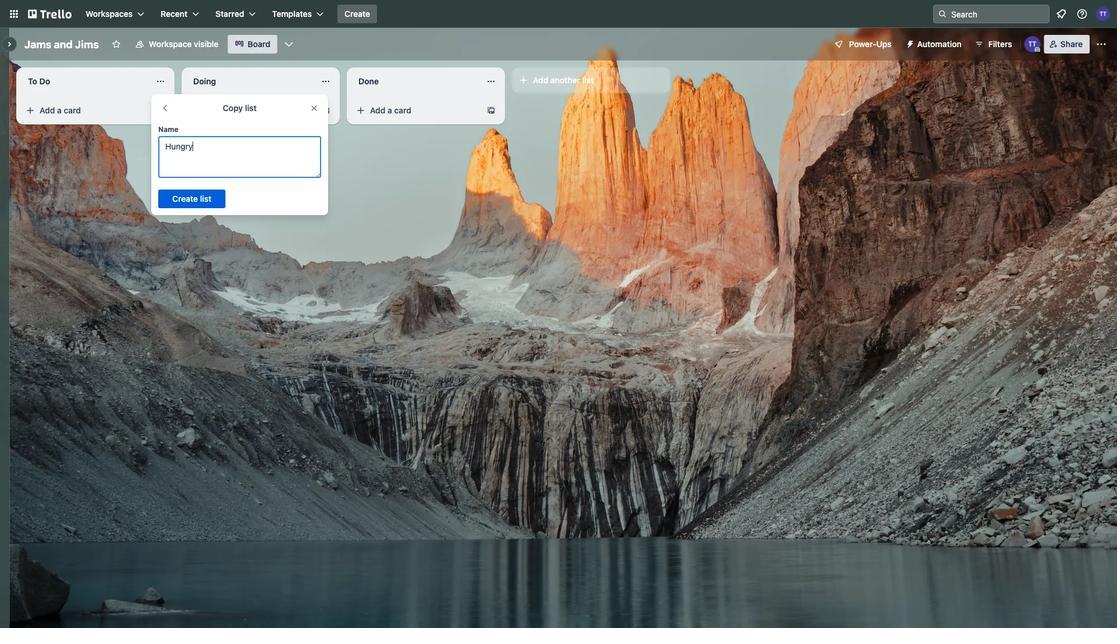 Task type: describe. For each thing, give the bounding box(es) containing it.
a for done
[[388, 106, 392, 115]]

2 add a card from the left
[[205, 106, 246, 115]]

terry turtle (terryturtle) image
[[1096, 7, 1110, 21]]

automation button
[[901, 35, 969, 54]]

visible
[[194, 39, 219, 49]]

workspaces button
[[79, 5, 151, 23]]

add another list
[[533, 75, 594, 85]]

add inside add another list button
[[533, 75, 548, 85]]

primary element
[[0, 0, 1117, 28]]

workspace visible
[[149, 39, 219, 49]]

1 horizontal spatial to do text field
[[158, 136, 321, 178]]

ups
[[876, 39, 892, 49]]

do
[[39, 77, 50, 86]]

power-ups
[[849, 39, 892, 49]]

add a card button for done
[[351, 101, 482, 120]]

2 a from the left
[[222, 106, 227, 115]]

jams
[[24, 38, 51, 50]]

copy list
[[223, 103, 257, 113]]

workspace visible button
[[128, 35, 225, 54]]

board link
[[228, 35, 277, 54]]

create
[[344, 9, 370, 19]]

add a card for to do
[[40, 106, 81, 115]]

power-ups button
[[826, 35, 899, 54]]

add down the done
[[370, 106, 385, 115]]

recent button
[[154, 5, 206, 23]]

2 card from the left
[[229, 106, 246, 115]]

0 horizontal spatial list
[[245, 103, 257, 113]]

create from template… image
[[321, 106, 331, 115]]

automation
[[917, 39, 962, 49]]

terry turtle (terryturtle) image
[[1025, 36, 1041, 52]]

star or unstar board image
[[112, 40, 121, 49]]

open information menu image
[[1076, 8, 1088, 20]]

search image
[[938, 9, 947, 19]]

Doing text field
[[186, 72, 314, 91]]

workspace
[[149, 39, 192, 49]]

a for to do
[[57, 106, 62, 115]]

power-
[[849, 39, 876, 49]]

Done text field
[[351, 72, 479, 91]]



Task type: locate. For each thing, give the bounding box(es) containing it.
starred
[[215, 9, 244, 19]]

3 add a card from the left
[[370, 106, 411, 115]]

board
[[248, 39, 270, 49]]

add a card button for to do
[[21, 101, 151, 120]]

list inside add another list button
[[582, 75, 594, 85]]

0 horizontal spatial a
[[57, 106, 62, 115]]

3 a from the left
[[388, 106, 392, 115]]

list right copy
[[245, 103, 257, 113]]

0 notifications image
[[1054, 7, 1068, 21]]

2 horizontal spatial card
[[394, 106, 411, 115]]

add a card for done
[[370, 106, 411, 115]]

1 horizontal spatial card
[[229, 106, 246, 115]]

2 horizontal spatial add a card
[[370, 106, 411, 115]]

add a card button down the doing text field
[[186, 101, 317, 120]]

add left copy
[[205, 106, 220, 115]]

2 create from template… image from the left
[[486, 106, 496, 115]]

another
[[551, 75, 580, 85]]

create from template… image for done
[[486, 106, 496, 115]]

starred button
[[208, 5, 263, 23]]

1 vertical spatial to do text field
[[158, 136, 321, 178]]

doing
[[193, 77, 216, 86]]

create button
[[338, 5, 377, 23]]

customize views image
[[283, 38, 295, 50]]

add a card button down do
[[21, 101, 151, 120]]

copy
[[223, 103, 243, 113]]

card for done
[[394, 106, 411, 115]]

1 horizontal spatial add a card button
[[186, 101, 317, 120]]

filters
[[988, 39, 1012, 49]]

share button
[[1044, 35, 1090, 54]]

add a card down do
[[40, 106, 81, 115]]

1 horizontal spatial list
[[582, 75, 594, 85]]

0 horizontal spatial create from template… image
[[156, 106, 165, 115]]

None submit
[[158, 190, 225, 208]]

0 horizontal spatial add a card button
[[21, 101, 151, 120]]

add down do
[[40, 106, 55, 115]]

3 card from the left
[[394, 106, 411, 115]]

to
[[28, 77, 37, 86]]

add a card down the done
[[370, 106, 411, 115]]

add a card button
[[21, 101, 151, 120], [186, 101, 317, 120], [351, 101, 482, 120]]

1 vertical spatial list
[[245, 103, 257, 113]]

3 add a card button from the left
[[351, 101, 482, 120]]

back to home image
[[28, 5, 72, 23]]

2 add a card button from the left
[[186, 101, 317, 120]]

1 horizontal spatial create from template… image
[[486, 106, 496, 115]]

name
[[158, 125, 178, 133]]

jams and jims
[[24, 38, 99, 50]]

to do
[[28, 77, 50, 86]]

share
[[1061, 39, 1083, 49]]

1 a from the left
[[57, 106, 62, 115]]

2 horizontal spatial add a card button
[[351, 101, 482, 120]]

list
[[582, 75, 594, 85], [245, 103, 257, 113]]

done
[[358, 77, 379, 86]]

add a card down doing
[[205, 106, 246, 115]]

templates button
[[265, 5, 331, 23]]

show menu image
[[1096, 38, 1107, 50]]

sm image
[[901, 35, 917, 51]]

0 vertical spatial list
[[582, 75, 594, 85]]

add a card
[[40, 106, 81, 115], [205, 106, 246, 115], [370, 106, 411, 115]]

filters button
[[971, 35, 1016, 54]]

0 vertical spatial to do text field
[[21, 72, 149, 91]]

1 add a card from the left
[[40, 106, 81, 115]]

add
[[533, 75, 548, 85], [40, 106, 55, 115], [205, 106, 220, 115], [370, 106, 385, 115]]

this member is an admin of this board. image
[[1035, 47, 1040, 52]]

add a card button down done text field
[[351, 101, 482, 120]]

0 horizontal spatial to do text field
[[21, 72, 149, 91]]

to do text field down jims
[[21, 72, 149, 91]]

templates
[[272, 9, 312, 19]]

0 horizontal spatial card
[[64, 106, 81, 115]]

switch to… image
[[8, 8, 20, 20]]

Board name text field
[[19, 35, 105, 54]]

2 horizontal spatial a
[[388, 106, 392, 115]]

1 add a card button from the left
[[21, 101, 151, 120]]

create from template… image for to do
[[156, 106, 165, 115]]

Search field
[[947, 5, 1049, 23]]

1 horizontal spatial add a card
[[205, 106, 246, 115]]

to do text field containing to do
[[21, 72, 149, 91]]

create from template… image
[[156, 106, 165, 115], [486, 106, 496, 115]]

a
[[57, 106, 62, 115], [222, 106, 227, 115], [388, 106, 392, 115]]

1 create from template… image from the left
[[156, 106, 165, 115]]

To Do text field
[[21, 72, 149, 91], [158, 136, 321, 178]]

workspaces
[[86, 9, 133, 19]]

jims
[[75, 38, 99, 50]]

and
[[54, 38, 73, 50]]

recent
[[161, 9, 188, 19]]

card for to do
[[64, 106, 81, 115]]

add left another
[[533, 75, 548, 85]]

1 horizontal spatial a
[[222, 106, 227, 115]]

add another list button
[[512, 67, 670, 93]]

list right another
[[582, 75, 594, 85]]

add a card button for doing
[[186, 101, 317, 120]]

card
[[64, 106, 81, 115], [229, 106, 246, 115], [394, 106, 411, 115]]

0 horizontal spatial add a card
[[40, 106, 81, 115]]

to do text field down copy list
[[158, 136, 321, 178]]

1 card from the left
[[64, 106, 81, 115]]



Task type: vqa. For each thing, say whether or not it's contained in the screenshot.
another
yes



